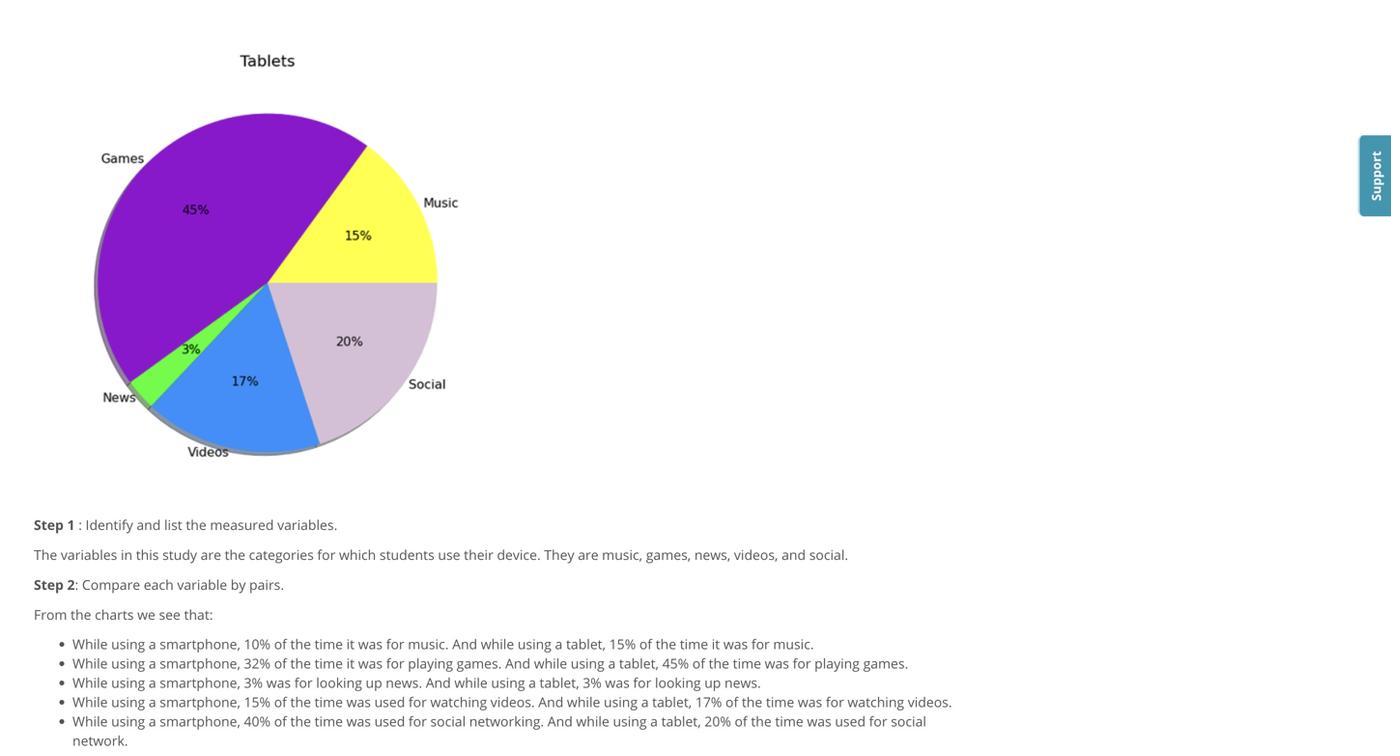 Task type: describe. For each thing, give the bounding box(es) containing it.
videos,
[[734, 546, 779, 564]]

support
[[1368, 151, 1386, 201]]

categories
[[249, 546, 314, 564]]

1 vertical spatial 15%
[[244, 694, 271, 712]]

social.
[[810, 546, 849, 564]]

students
[[380, 546, 435, 564]]

the variables in this study are the categories for which students use their device. they are music, games, news, videos, and social.
[[34, 546, 849, 564]]

list
[[164, 516, 182, 535]]

1 news. from the left
[[386, 674, 422, 693]]

2 games. from the left
[[864, 655, 909, 673]]

1 smartphone, from the top
[[160, 636, 241, 654]]

2 watching from the left
[[848, 694, 905, 712]]

their
[[464, 546, 494, 564]]

5 while from the top
[[72, 713, 108, 731]]

it right 32%
[[347, 655, 355, 673]]

2 looking from the left
[[655, 674, 701, 693]]

step for step 1 : identify and list the measured variables.
[[34, 516, 64, 535]]

it up the 17%
[[712, 636, 720, 654]]

music,
[[602, 546, 643, 564]]

5 smartphone, from the top
[[160, 713, 241, 731]]

2 smartphone, from the top
[[160, 655, 241, 673]]

step 2 : compare each variable by pairs.
[[34, 576, 284, 594]]

1 up from the left
[[366, 674, 382, 693]]

variables
[[61, 546, 117, 564]]

2 while from the top
[[72, 655, 108, 673]]

that:
[[184, 606, 213, 624]]

3 smartphone, from the top
[[160, 674, 241, 693]]

tablet, left the 17%
[[653, 694, 692, 712]]

1 3% from the left
[[244, 674, 263, 693]]

pairs.
[[249, 576, 284, 594]]

this
[[136, 546, 159, 564]]

from
[[34, 606, 67, 624]]

the
[[34, 546, 57, 564]]

1
[[67, 516, 75, 535]]

2 up from the left
[[705, 674, 721, 693]]

17%
[[696, 694, 722, 712]]

games,
[[646, 546, 691, 564]]

tablet, left 45%
[[619, 655, 659, 673]]

use
[[438, 546, 461, 564]]

study
[[162, 546, 197, 564]]

1 music. from the left
[[408, 636, 449, 654]]

4 smartphone, from the top
[[160, 694, 241, 712]]

from the charts we see that:
[[34, 606, 213, 624]]

measured
[[210, 516, 274, 535]]

which
[[339, 546, 376, 564]]

0 vertical spatial and
[[137, 516, 161, 535]]

1 videos. from the left
[[491, 694, 535, 712]]

while using a smartphone, 10% of the time it was for music. and while using a tablet, 15% of the time it was for music. while using a smartphone, 32% of the time it was for playing games. and while using a tablet, 45% of the time was for playing games. while using a smartphone, 3% was for looking up news. and while using a tablet, 3% was for looking up news. while using a smartphone, 15% of the time was used for watching videos. and while using a tablet, 17% of the time was for watching videos. while using a smartphone, 40% of the time was used for social networking. and while using a tablet, 20% of the time was used for social network.
[[72, 636, 953, 751]]

tablet, up networking.
[[540, 674, 580, 693]]



Task type: vqa. For each thing, say whether or not it's contained in the screenshot.
looking to the right
yes



Task type: locate. For each thing, give the bounding box(es) containing it.
1 vertical spatial step
[[34, 576, 64, 594]]

10%
[[244, 636, 271, 654]]

20%
[[705, 713, 732, 731]]

1 horizontal spatial 15%
[[610, 636, 636, 654]]

15% up 40%
[[244, 694, 271, 712]]

tablet, down the 17%
[[662, 713, 701, 731]]

the
[[186, 516, 207, 535], [225, 546, 245, 564], [71, 606, 91, 624], [290, 636, 311, 654], [656, 636, 677, 654], [290, 655, 311, 673], [709, 655, 730, 673], [290, 694, 311, 712], [742, 694, 763, 712], [290, 713, 311, 731], [751, 713, 772, 731]]

identify
[[86, 516, 133, 535]]

0 horizontal spatial up
[[366, 674, 382, 693]]

1 horizontal spatial are
[[578, 546, 599, 564]]

1 horizontal spatial videos.
[[908, 694, 953, 712]]

and
[[137, 516, 161, 535], [782, 546, 806, 564]]

1 horizontal spatial and
[[782, 546, 806, 564]]

1 watching from the left
[[431, 694, 487, 712]]

variables.
[[277, 516, 338, 535]]

15% down music, at the bottom left
[[610, 636, 636, 654]]

45%
[[663, 655, 689, 673]]

2 music. from the left
[[774, 636, 814, 654]]

0 horizontal spatial videos.
[[491, 694, 535, 712]]

1 playing from the left
[[408, 655, 453, 673]]

0 horizontal spatial 15%
[[244, 694, 271, 712]]

step left 2
[[34, 576, 64, 594]]

music. down the variables in this study are the categories for which students use their device. they are music, games, news, videos, and social.
[[408, 636, 449, 654]]

0 horizontal spatial are
[[201, 546, 221, 564]]

each
[[144, 576, 174, 594]]

used
[[375, 694, 405, 712], [375, 713, 405, 731], [835, 713, 866, 731]]

for
[[317, 546, 336, 564], [386, 636, 405, 654], [752, 636, 770, 654], [386, 655, 405, 673], [793, 655, 811, 673], [295, 674, 313, 693], [633, 674, 652, 693], [409, 694, 427, 712], [826, 694, 845, 712], [409, 713, 427, 731], [870, 713, 888, 731]]

1 looking from the left
[[316, 674, 362, 693]]

2 step from the top
[[34, 576, 64, 594]]

0 horizontal spatial games.
[[457, 655, 502, 673]]

and
[[452, 636, 478, 654], [506, 655, 531, 673], [426, 674, 451, 693], [539, 694, 564, 712], [548, 713, 573, 731]]

by
[[231, 576, 246, 594]]

2 social from the left
[[891, 713, 927, 731]]

: down variables
[[75, 576, 79, 594]]

1 horizontal spatial looking
[[655, 674, 701, 693]]

1 horizontal spatial up
[[705, 674, 721, 693]]

1 step from the top
[[34, 516, 64, 535]]

1 vertical spatial :
[[75, 576, 79, 594]]

40%
[[244, 713, 271, 731]]

1 vertical spatial and
[[782, 546, 806, 564]]

: for step 1
[[78, 516, 82, 535]]

videos.
[[491, 694, 535, 712], [908, 694, 953, 712]]

tablet,
[[566, 636, 606, 654], [619, 655, 659, 673], [540, 674, 580, 693], [653, 694, 692, 712], [662, 713, 701, 731]]

step 1 : identify and list the measured variables.
[[34, 516, 338, 535]]

1 horizontal spatial social
[[891, 713, 927, 731]]

0 vertical spatial :
[[78, 516, 82, 535]]

step
[[34, 516, 64, 535], [34, 576, 64, 594]]

music. down the social.
[[774, 636, 814, 654]]

are right they
[[578, 546, 599, 564]]

: right 1
[[78, 516, 82, 535]]

0 horizontal spatial music.
[[408, 636, 449, 654]]

1 games. from the left
[[457, 655, 502, 673]]

up
[[366, 674, 382, 693], [705, 674, 721, 693]]

and left the social.
[[782, 546, 806, 564]]

charts
[[95, 606, 134, 624]]

2 playing from the left
[[815, 655, 860, 673]]

a
[[149, 636, 156, 654], [555, 636, 563, 654], [149, 655, 156, 673], [608, 655, 616, 673], [149, 674, 156, 693], [529, 674, 536, 693], [149, 694, 156, 712], [641, 694, 649, 712], [149, 713, 156, 731], [651, 713, 658, 731]]

32%
[[244, 655, 271, 673]]

looking
[[316, 674, 362, 693], [655, 674, 701, 693]]

2 videos. from the left
[[908, 694, 953, 712]]

3%
[[244, 674, 263, 693], [583, 674, 602, 693]]

:
[[78, 516, 82, 535], [75, 576, 79, 594]]

1 are from the left
[[201, 546, 221, 564]]

0 horizontal spatial 3%
[[244, 674, 263, 693]]

15%
[[610, 636, 636, 654], [244, 694, 271, 712]]

: for step 2
[[75, 576, 79, 594]]

they
[[544, 546, 575, 564]]

device.
[[497, 546, 541, 564]]

1 horizontal spatial playing
[[815, 655, 860, 673]]

0 vertical spatial step
[[34, 516, 64, 535]]

tablet, down they
[[566, 636, 606, 654]]

1 while from the top
[[72, 636, 108, 654]]

2
[[67, 576, 75, 594]]

4 while from the top
[[72, 694, 108, 712]]

variable
[[177, 576, 227, 594]]

0 vertical spatial 15%
[[610, 636, 636, 654]]

while
[[72, 636, 108, 654], [72, 655, 108, 673], [72, 674, 108, 693], [72, 694, 108, 712], [72, 713, 108, 731]]

0 horizontal spatial playing
[[408, 655, 453, 673]]

using
[[111, 636, 145, 654], [518, 636, 552, 654], [111, 655, 145, 673], [571, 655, 605, 673], [111, 674, 145, 693], [491, 674, 525, 693], [111, 694, 145, 712], [604, 694, 638, 712], [111, 713, 145, 731], [613, 713, 647, 731]]

while
[[481, 636, 514, 654], [534, 655, 567, 673], [455, 674, 488, 693], [567, 694, 601, 712], [576, 713, 610, 731]]

we
[[137, 606, 155, 624]]

2 3% from the left
[[583, 674, 602, 693]]

2 are from the left
[[578, 546, 599, 564]]

playing
[[408, 655, 453, 673], [815, 655, 860, 673]]

watching
[[431, 694, 487, 712], [848, 694, 905, 712]]

it
[[347, 636, 355, 654], [712, 636, 720, 654], [347, 655, 355, 673]]

and left list
[[137, 516, 161, 535]]

3 while from the top
[[72, 674, 108, 693]]

support link
[[1359, 136, 1392, 217]]

networking.
[[470, 713, 544, 731]]

0 horizontal spatial social
[[431, 713, 466, 731]]

1 horizontal spatial watching
[[848, 694, 905, 712]]

1 horizontal spatial music.
[[774, 636, 814, 654]]

1 social from the left
[[431, 713, 466, 731]]

time
[[315, 636, 343, 654], [680, 636, 709, 654], [315, 655, 343, 673], [733, 655, 762, 673], [315, 694, 343, 712], [766, 694, 795, 712], [315, 713, 343, 731], [775, 713, 804, 731]]

of
[[274, 636, 287, 654], [640, 636, 652, 654], [274, 655, 287, 673], [693, 655, 706, 673], [274, 694, 287, 712], [726, 694, 739, 712], [274, 713, 287, 731], [735, 713, 748, 731]]

step left 1
[[34, 516, 64, 535]]

0 horizontal spatial watching
[[431, 694, 487, 712]]

1 horizontal spatial games.
[[864, 655, 909, 673]]

0 horizontal spatial looking
[[316, 674, 362, 693]]

smartphone,
[[160, 636, 241, 654], [160, 655, 241, 673], [160, 674, 241, 693], [160, 694, 241, 712], [160, 713, 241, 731]]

1 horizontal spatial 3%
[[583, 674, 602, 693]]

in
[[121, 546, 133, 564]]

it down which
[[347, 636, 355, 654]]

0 horizontal spatial news.
[[386, 674, 422, 693]]

1 horizontal spatial news.
[[725, 674, 761, 693]]

0 horizontal spatial and
[[137, 516, 161, 535]]

compare
[[82, 576, 140, 594]]

was
[[358, 636, 383, 654], [724, 636, 748, 654], [358, 655, 383, 673], [765, 655, 790, 673], [266, 674, 291, 693], [605, 674, 630, 693], [347, 694, 371, 712], [798, 694, 823, 712], [347, 713, 371, 731], [807, 713, 832, 731]]

games.
[[457, 655, 502, 673], [864, 655, 909, 673]]

music.
[[408, 636, 449, 654], [774, 636, 814, 654]]

see
[[159, 606, 181, 624]]

are right study on the left
[[201, 546, 221, 564]]

social
[[431, 713, 466, 731], [891, 713, 927, 731]]

news.
[[386, 674, 422, 693], [725, 674, 761, 693]]

network.
[[72, 732, 128, 751]]

are
[[201, 546, 221, 564], [578, 546, 599, 564]]

news,
[[695, 546, 731, 564]]

2 news. from the left
[[725, 674, 761, 693]]

step for step 2 : compare each variable by pairs.
[[34, 576, 64, 594]]



